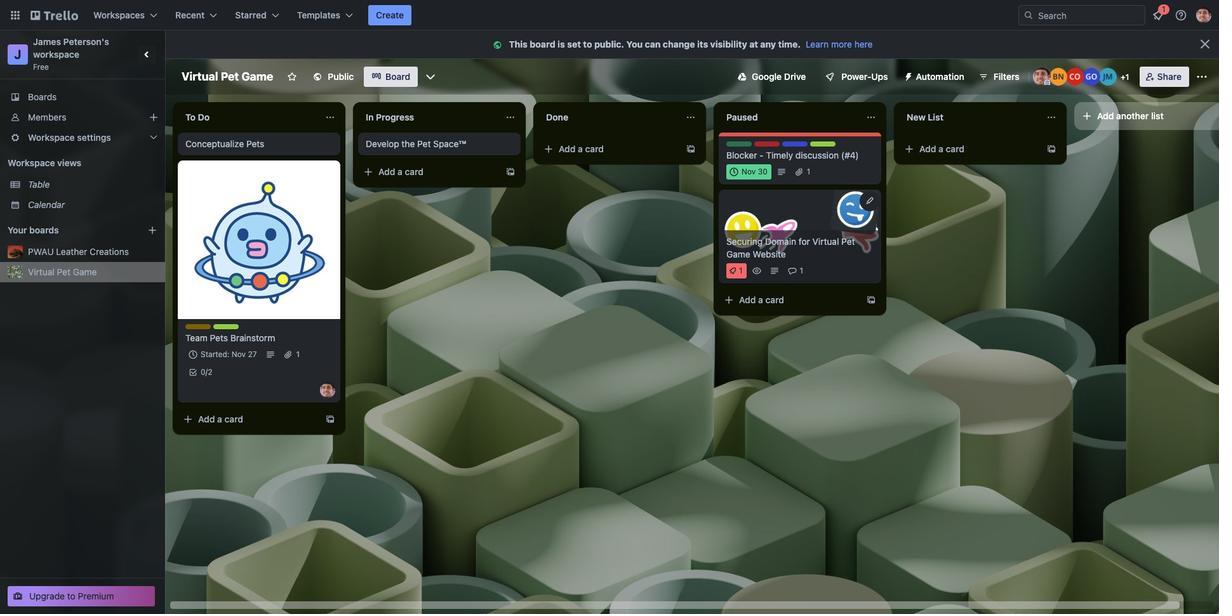 Task type: describe. For each thing, give the bounding box(es) containing it.
ups
[[872, 71, 888, 82]]

calendar link
[[28, 199, 158, 211]]

domain
[[765, 236, 796, 247]]

1 notification image
[[1151, 8, 1166, 23]]

add for paused
[[739, 295, 756, 305]]

To Do text field
[[178, 107, 318, 128]]

free
[[33, 62, 49, 72]]

its
[[697, 39, 708, 50]]

this member is an admin of this board. image
[[1045, 80, 1050, 86]]

blocker fyi
[[755, 142, 794, 151]]

securing domain for virtual pet game website link
[[727, 236, 874, 261]]

1 down blocker - timely discussion (#4) link
[[807, 167, 811, 177]]

+
[[1121, 72, 1126, 82]]

automation
[[916, 71, 965, 82]]

james peterson's workspace link
[[33, 36, 111, 60]]

james
[[33, 36, 61, 47]]

card for paused
[[766, 295, 784, 305]]

workspace for workspace settings
[[28, 132, 75, 143]]

0 / 2
[[201, 368, 212, 377]]

+ 1
[[1121, 72, 1130, 82]]

calendar
[[28, 199, 65, 210]]

at
[[750, 39, 758, 50]]

this
[[509, 39, 528, 50]]

workspaces
[[93, 10, 145, 20]]

pwau
[[28, 246, 54, 257]]

search image
[[1024, 10, 1034, 20]]

pet inside securing domain for virtual pet game website
[[842, 236, 855, 247]]

add a card button for done
[[539, 139, 681, 159]]

upgrade to premium link
[[8, 587, 155, 607]]

workspace
[[33, 49, 79, 60]]

templates
[[297, 10, 340, 20]]

share button
[[1140, 67, 1190, 87]]

1 vertical spatial james peterson (jamespeterson93) image
[[320, 383, 335, 398]]

Nov 30 checkbox
[[727, 164, 772, 180]]

your boards with 2 items element
[[8, 223, 128, 238]]

a for done
[[578, 144, 583, 154]]

team for team task
[[213, 325, 233, 334]]

james peterson's workspace free
[[33, 36, 111, 72]]

pet down leather
[[57, 267, 70, 278]]

conceptualize
[[185, 138, 244, 149]]

open information menu image
[[1175, 9, 1188, 22]]

your
[[8, 225, 27, 236]]

virtual inside securing domain for virtual pet game website
[[813, 236, 839, 247]]

pets for team
[[210, 333, 228, 344]]

pwau leather creations
[[28, 246, 129, 257]]

customize views image
[[424, 70, 437, 83]]

upgrade to premium
[[29, 591, 114, 602]]

1 horizontal spatial create from template… image
[[1047, 144, 1057, 154]]

1 vertical spatial create from template… image
[[506, 167, 516, 177]]

30
[[758, 167, 768, 177]]

add a card for to do
[[198, 414, 243, 425]]

the
[[402, 138, 415, 149]]

you
[[627, 39, 643, 50]]

j link
[[8, 44, 28, 65]]

color: red, title: "blocker" element
[[755, 142, 782, 151]]

add for to do
[[198, 414, 215, 425]]

members
[[28, 112, 66, 123]]

conceptualize pets link
[[185, 138, 333, 151]]

sm image
[[491, 39, 509, 51]]

primary element
[[0, 0, 1219, 30]]

1 vertical spatial nov
[[232, 350, 246, 359]]

a for to do
[[217, 414, 222, 425]]

add a card for done
[[559, 144, 604, 154]]

create button
[[368, 5, 412, 25]]

color: blue, title: "fyi" element
[[782, 142, 808, 151]]

recent button
[[168, 5, 225, 25]]

workspace settings button
[[0, 128, 165, 148]]

timely
[[766, 150, 793, 161]]

christina overa (christinaovera) image
[[1066, 68, 1084, 86]]

add down the new list
[[920, 144, 936, 154]]

0
[[201, 368, 206, 377]]

board
[[386, 71, 410, 82]]

boards link
[[0, 87, 165, 107]]

any
[[760, 39, 776, 50]]

a for in progress
[[398, 166, 403, 177]]

task
[[235, 325, 252, 334]]

to do
[[185, 112, 210, 123]]

upgrade
[[29, 591, 65, 602]]

google drive icon image
[[738, 72, 747, 81]]

table
[[28, 179, 50, 190]]

goal
[[727, 142, 743, 151]]

drive
[[784, 71, 806, 82]]

virtual inside board name text field
[[182, 70, 218, 83]]

game inside board name text field
[[242, 70, 273, 83]]

blocker - timely discussion (#4)
[[727, 150, 859, 161]]

share
[[1158, 71, 1182, 82]]

create from template… image for done
[[686, 144, 696, 154]]

add a card button for in progress
[[358, 162, 500, 182]]

New List text field
[[899, 107, 1039, 128]]

laugh image
[[833, 187, 878, 233]]

automation button
[[898, 67, 972, 87]]

visibility
[[711, 39, 747, 50]]

boards
[[28, 91, 57, 102]]

board
[[530, 39, 556, 50]]

ben nelson (bennelson96) image
[[1050, 68, 1067, 86]]

0 horizontal spatial to
[[67, 591, 75, 602]]

add a card button for paused
[[719, 290, 861, 311]]

add another list button
[[1075, 102, 1219, 130]]

workspace navigation collapse icon image
[[138, 46, 156, 64]]

team for team pets brainstorm
[[185, 333, 208, 344]]

1 down securing
[[739, 266, 743, 276]]

create from template… image for paused
[[866, 295, 876, 305]]

nov inside option
[[742, 167, 756, 177]]

virtual pet game link
[[28, 266, 158, 279]]

virtual pet game inside virtual pet game link
[[28, 267, 97, 278]]

done
[[546, 112, 569, 123]]

virtual inside virtual pet game link
[[28, 267, 55, 278]]

brainstorm
[[230, 333, 275, 344]]

0 vertical spatial to
[[583, 39, 592, 50]]

/
[[206, 368, 208, 377]]

In Progress text field
[[358, 107, 498, 128]]

power-ups button
[[816, 67, 896, 87]]

develop the pet space™️
[[366, 138, 466, 149]]

develop
[[366, 138, 399, 149]]

virtual pet game inside board name text field
[[182, 70, 273, 83]]

leather
[[56, 246, 87, 257]]

set
[[567, 39, 581, 50]]

card for in progress
[[405, 166, 424, 177]]

pets for conceptualize
[[246, 138, 264, 149]]

color: yellow, title: none image
[[185, 325, 211, 330]]

another
[[1117, 111, 1149, 121]]

add a card button down new list text field
[[899, 139, 1042, 159]]



Task type: vqa. For each thing, say whether or not it's contained in the screenshot.
1
yes



Task type: locate. For each thing, give the bounding box(es) containing it.
pets inside 'conceptualize pets' "link"
[[246, 138, 264, 149]]

1 horizontal spatial team
[[213, 325, 233, 334]]

virtual pet game
[[182, 70, 273, 83], [28, 267, 97, 278]]

add a card down website
[[739, 295, 784, 305]]

0 horizontal spatial create from template… image
[[325, 415, 335, 425]]

workspace views
[[8, 158, 81, 168]]

members link
[[0, 107, 165, 128]]

1 horizontal spatial pets
[[246, 138, 264, 149]]

switch to… image
[[9, 9, 22, 22]]

add a card for in progress
[[379, 166, 424, 177]]

workspace inside dropdown button
[[28, 132, 75, 143]]

is
[[558, 39, 565, 50]]

color: bold lime, title: none image
[[810, 142, 836, 147]]

create from template… image
[[1047, 144, 1057, 154], [506, 167, 516, 177]]

1 horizontal spatial virtual
[[182, 70, 218, 83]]

add another list
[[1097, 111, 1164, 121]]

add for in progress
[[379, 166, 395, 177]]

public.
[[594, 39, 624, 50]]

this board is set to public. you can change its visibility at any time. learn more here
[[509, 39, 873, 50]]

add inside button
[[1097, 111, 1114, 121]]

started:
[[201, 350, 230, 359]]

in
[[366, 112, 374, 123]]

to right upgrade
[[67, 591, 75, 602]]

create from template… image
[[686, 144, 696, 154], [866, 295, 876, 305], [325, 415, 335, 425]]

back to home image
[[30, 5, 78, 25]]

1 vertical spatial virtual pet game
[[28, 267, 97, 278]]

1 vertical spatial workspace
[[8, 158, 55, 168]]

add a card button for to do
[[178, 410, 320, 430]]

workspace down members
[[28, 132, 75, 143]]

learn more here link
[[801, 39, 873, 50]]

edit card image
[[865, 196, 875, 206]]

star or unstar board image
[[287, 72, 297, 82]]

google drive
[[752, 71, 806, 82]]

show menu image
[[1196, 70, 1209, 83]]

pets inside team pets brainstorm "link"
[[210, 333, 228, 344]]

to
[[185, 112, 196, 123]]

add a card button
[[539, 139, 681, 159], [899, 139, 1042, 159], [358, 162, 500, 182], [719, 290, 861, 311], [178, 410, 320, 430]]

can
[[645, 39, 661, 50]]

to right set
[[583, 39, 592, 50]]

public button
[[305, 67, 361, 87]]

blocker - timely discussion (#4) link
[[727, 149, 874, 162]]

1 horizontal spatial virtual pet game
[[182, 70, 273, 83]]

a
[[578, 144, 583, 154], [939, 144, 944, 154], [398, 166, 403, 177], [758, 295, 763, 305], [217, 414, 222, 425]]

team
[[213, 325, 233, 334], [185, 333, 208, 344]]

1 right jeremy miller (jeremymiller198) image
[[1126, 72, 1130, 82]]

pet up to do text field
[[221, 70, 239, 83]]

team task
[[213, 325, 252, 334]]

0 vertical spatial nov
[[742, 167, 756, 177]]

blocker for blocker - timely discussion (#4)
[[727, 150, 757, 161]]

0 vertical spatial workspace
[[28, 132, 75, 143]]

add down website
[[739, 295, 756, 305]]

pet right the
[[417, 138, 431, 149]]

workspace for workspace views
[[8, 158, 55, 168]]

your boards
[[8, 225, 59, 236]]

virtual up 'to do'
[[182, 70, 218, 83]]

time.
[[778, 39, 801, 50]]

color: green, title: "goal" element
[[727, 142, 752, 151]]

add a card button down develop the pet space™️ link
[[358, 162, 500, 182]]

2 vertical spatial game
[[73, 267, 97, 278]]

sm image
[[898, 67, 916, 84]]

starred button
[[228, 5, 287, 25]]

2 vertical spatial create from template… image
[[325, 415, 335, 425]]

power-
[[842, 71, 872, 82]]

0 horizontal spatial team
[[185, 333, 208, 344]]

starred
[[235, 10, 267, 20]]

securing
[[727, 236, 763, 247]]

workspace
[[28, 132, 75, 143], [8, 158, 55, 168]]

0 vertical spatial pets
[[246, 138, 264, 149]]

1 vertical spatial create from template… image
[[866, 295, 876, 305]]

virtual down pwau
[[28, 267, 55, 278]]

color: bold lime, title: "team task" element
[[213, 325, 252, 334]]

virtual right for
[[813, 236, 839, 247]]

add down 0 / 2
[[198, 414, 215, 425]]

gary orlando (garyorlando) image
[[1083, 68, 1100, 86]]

add a card down "done"
[[559, 144, 604, 154]]

game down securing
[[727, 249, 751, 260]]

add a card button down 2
[[178, 410, 320, 430]]

team pets brainstorm link
[[185, 332, 333, 345]]

views
[[57, 158, 81, 168]]

game left 'star or unstar board' image
[[242, 70, 273, 83]]

discussion
[[796, 150, 839, 161]]

pet
[[221, 70, 239, 83], [417, 138, 431, 149], [842, 236, 855, 247], [57, 267, 70, 278]]

add down develop
[[379, 166, 395, 177]]

more
[[831, 39, 852, 50]]

add a card down list at the right
[[920, 144, 965, 154]]

0 vertical spatial create from template… image
[[1047, 144, 1057, 154]]

pets up started:
[[210, 333, 228, 344]]

1 horizontal spatial to
[[583, 39, 592, 50]]

game
[[242, 70, 273, 83], [727, 249, 751, 260], [73, 267, 97, 278]]

game down pwau leather creations
[[73, 267, 97, 278]]

blocker up nov 30 option at the top right of the page
[[727, 150, 757, 161]]

0 vertical spatial virtual
[[182, 70, 218, 83]]

add board image
[[147, 225, 158, 236]]

nov
[[742, 167, 756, 177], [232, 350, 246, 359]]

learn
[[806, 39, 829, 50]]

2 horizontal spatial virtual
[[813, 236, 839, 247]]

boards
[[29, 225, 59, 236]]

Paused text field
[[719, 107, 859, 128]]

1 vertical spatial game
[[727, 249, 751, 260]]

google drive button
[[730, 67, 814, 87]]

in progress
[[366, 112, 414, 123]]

j
[[14, 47, 21, 62]]

1 horizontal spatial nov
[[742, 167, 756, 177]]

0 vertical spatial james peterson (jamespeterson93) image
[[1197, 8, 1212, 23]]

1
[[1126, 72, 1130, 82], [807, 167, 811, 177], [739, 266, 743, 276], [800, 266, 804, 276], [296, 350, 300, 359]]

2
[[208, 368, 212, 377]]

a for paused
[[758, 295, 763, 305]]

list
[[928, 112, 944, 123]]

space™️
[[433, 138, 466, 149]]

0 vertical spatial game
[[242, 70, 273, 83]]

develop the pet space™️ link
[[366, 138, 513, 151]]

2 vertical spatial virtual
[[28, 267, 55, 278]]

nov 30
[[742, 167, 768, 177]]

card
[[585, 144, 604, 154], [946, 144, 965, 154], [405, 166, 424, 177], [766, 295, 784, 305], [225, 414, 243, 425]]

virtual pet game down leather
[[28, 267, 97, 278]]

2 horizontal spatial create from template… image
[[866, 295, 876, 305]]

pet inside board name text field
[[221, 70, 239, 83]]

conceptualize pets
[[185, 138, 264, 149]]

list
[[1151, 111, 1164, 121]]

blocker left 'fyi'
[[755, 142, 782, 151]]

started: nov 27
[[201, 350, 257, 359]]

0 horizontal spatial pets
[[210, 333, 228, 344]]

card for to do
[[225, 414, 243, 425]]

0 horizontal spatial james peterson (jamespeterson93) image
[[320, 383, 335, 398]]

table link
[[28, 178, 158, 191]]

james peterson (jamespeterson93) image
[[1197, 8, 1212, 23], [320, 383, 335, 398]]

blocker
[[755, 142, 782, 151], [727, 150, 757, 161]]

team pets brainstorm
[[185, 333, 275, 344]]

james peterson (jamespeterson93) image
[[1033, 68, 1051, 86]]

team inside "link"
[[185, 333, 208, 344]]

jeremy miller (jeremymiller198) image
[[1099, 68, 1117, 86]]

0 horizontal spatial create from template… image
[[506, 167, 516, 177]]

securing domain for virtual pet game website
[[727, 236, 855, 260]]

premium
[[78, 591, 114, 602]]

1 down team pets brainstorm "link" at the left bottom of the page
[[296, 350, 300, 359]]

change
[[663, 39, 695, 50]]

recent
[[175, 10, 205, 20]]

add a card button down done 'text box'
[[539, 139, 681, 159]]

here
[[855, 39, 873, 50]]

add a card for paused
[[739, 295, 784, 305]]

power-ups
[[842, 71, 888, 82]]

pwau leather creations link
[[28, 246, 158, 258]]

0 horizontal spatial virtual pet game
[[28, 267, 97, 278]]

workspace up "table"
[[8, 158, 55, 168]]

Board name text field
[[175, 67, 280, 87]]

card for done
[[585, 144, 604, 154]]

virtual pet game up to do text field
[[182, 70, 273, 83]]

nov left 30
[[742, 167, 756, 177]]

2 horizontal spatial game
[[727, 249, 751, 260]]

nov left 27
[[232, 350, 246, 359]]

filters
[[994, 71, 1020, 82]]

0 horizontal spatial virtual
[[28, 267, 55, 278]]

1 vertical spatial to
[[67, 591, 75, 602]]

0 vertical spatial virtual pet game
[[182, 70, 273, 83]]

1 down securing domain for virtual pet game website link
[[800, 266, 804, 276]]

add a card down the
[[379, 166, 424, 177]]

peterson's
[[63, 36, 109, 47]]

0 horizontal spatial game
[[73, 267, 97, 278]]

(#4)
[[841, 150, 859, 161]]

public
[[328, 71, 354, 82]]

blocker inside blocker - timely discussion (#4) link
[[727, 150, 757, 161]]

0 vertical spatial create from template… image
[[686, 144, 696, 154]]

Search field
[[1034, 6, 1145, 25]]

do
[[198, 112, 210, 123]]

add left another
[[1097, 111, 1114, 121]]

1 vertical spatial pets
[[210, 333, 228, 344]]

google
[[752, 71, 782, 82]]

0 horizontal spatial nov
[[232, 350, 246, 359]]

templates button
[[289, 5, 361, 25]]

blocker for blocker fyi
[[755, 142, 782, 151]]

team down color: yellow, title: none image in the bottom of the page
[[185, 333, 208, 344]]

team left task at bottom left
[[213, 325, 233, 334]]

add a card down 2
[[198, 414, 243, 425]]

add for done
[[559, 144, 576, 154]]

pet down laugh image at the right of the page
[[842, 236, 855, 247]]

new
[[907, 112, 926, 123]]

1 horizontal spatial game
[[242, 70, 273, 83]]

game inside virtual pet game link
[[73, 267, 97, 278]]

pets down to do text field
[[246, 138, 264, 149]]

creations
[[90, 246, 129, 257]]

-
[[760, 150, 764, 161]]

1 horizontal spatial james peterson (jamespeterson93) image
[[1197, 8, 1212, 23]]

add
[[1097, 111, 1114, 121], [559, 144, 576, 154], [920, 144, 936, 154], [379, 166, 395, 177], [739, 295, 756, 305], [198, 414, 215, 425]]

game inside securing domain for virtual pet game website
[[727, 249, 751, 260]]

1 horizontal spatial create from template… image
[[686, 144, 696, 154]]

add down "done"
[[559, 144, 576, 154]]

1 vertical spatial virtual
[[813, 236, 839, 247]]

27
[[248, 350, 257, 359]]

Done text field
[[539, 107, 678, 128]]

create
[[376, 10, 404, 20]]

add a card button down website
[[719, 290, 861, 311]]

create from template… image for to do
[[325, 415, 335, 425]]



